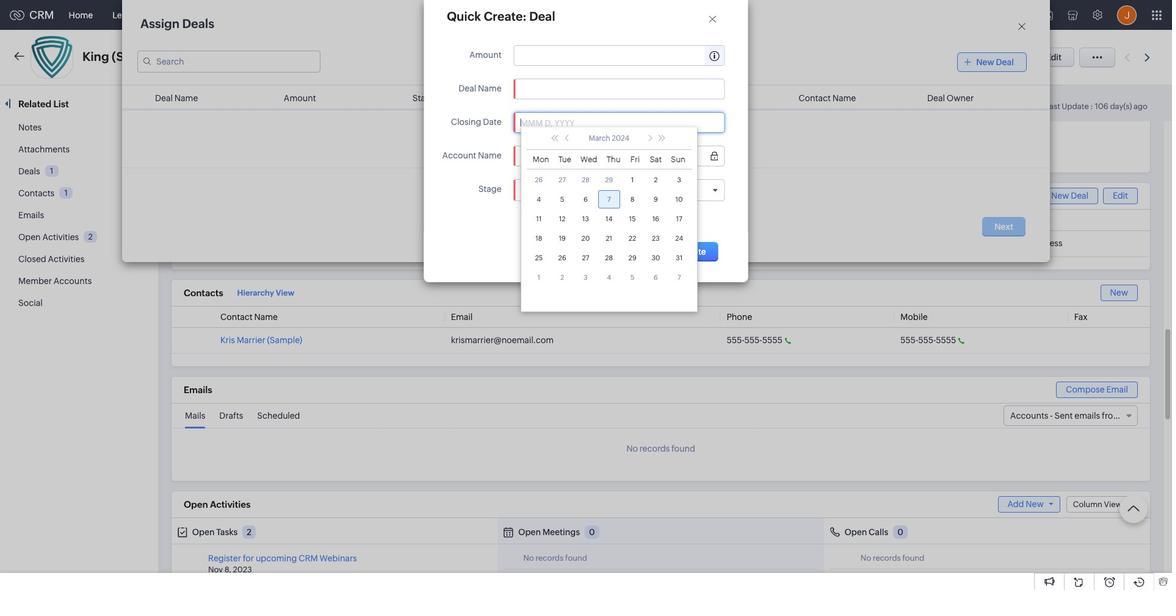 Task type: vqa. For each thing, say whether or not it's contained in the screenshot.
My
no



Task type: locate. For each thing, give the bounding box(es) containing it.
2024
[[612, 134, 629, 143]]

8
[[630, 196, 634, 203]]

2 horizontal spatial crm
[[1123, 411, 1142, 421]]

0 vertical spatial email
[[994, 52, 1016, 62]]

closing date up mmm d, yyyy text box
[[541, 93, 592, 103]]

1 horizontal spatial contact name
[[799, 93, 856, 103]]

29 down the 22
[[628, 254, 636, 262]]

records
[[640, 444, 670, 454], [536, 554, 564, 563], [873, 554, 901, 563]]

29 down thu at the right
[[605, 176, 613, 184]]

2 5555 from the left
[[936, 336, 956, 346]]

:
[[1090, 102, 1093, 111]]

(%)
[[760, 215, 772, 225]]

timeline
[[252, 98, 288, 108]]

1 horizontal spatial date
[[573, 93, 592, 103]]

leads
[[112, 10, 136, 20]]

4 down 21
[[607, 274, 611, 281]]

closed
[[18, 255, 46, 264]]

date up mmm d, yyyy text box
[[573, 93, 592, 103]]

no for open meetings
[[523, 554, 534, 563]]

new deal for new deal link
[[1051, 191, 1088, 201]]

deal name
[[459, 84, 502, 93], [155, 93, 198, 103]]

2 horizontal spatial records
[[873, 554, 901, 563]]

stage
[[412, 93, 436, 103], [478, 184, 502, 194]]

25
[[535, 254, 543, 262]]

email inside button
[[994, 52, 1016, 62]]

555-
[[727, 336, 744, 346], [744, 336, 762, 346], [900, 336, 918, 346], [918, 336, 936, 346]]

24
[[675, 235, 683, 242]]

1 vertical spatial new deal
[[1051, 191, 1088, 201]]

found for open calls
[[902, 554, 924, 563]]

1 down 25 on the left top of the page
[[537, 274, 540, 281]]

- inside king (sample) - http://kingmanufacturing.com
[[167, 52, 170, 63]]

http://kingmanufacturing.com link
[[172, 52, 303, 63]]

edit up last
[[1046, 52, 1062, 62]]

crm left webinars on the left of the page
[[299, 554, 318, 564]]

1 horizontal spatial 29
[[628, 254, 636, 262]]

new business
[[1008, 239, 1062, 248]]

crm inside register for upcoming crm webinars nov 8, 2023
[[299, 554, 318, 564]]

contacts link up the emails link
[[18, 189, 54, 198]]

0 horizontal spatial 5
[[560, 196, 564, 203]]

Search text field
[[137, 51, 320, 73]]

email up from
[[1106, 385, 1128, 395]]

0 vertical spatial 5
[[560, 196, 564, 203]]

1 vertical spatial 7
[[677, 274, 681, 281]]

accounts down closed activities link
[[54, 277, 92, 286]]

1 vertical spatial 26
[[558, 254, 566, 262]]

4
[[537, 196, 541, 203], [607, 274, 611, 281]]

555-555-5555 down phone
[[727, 336, 782, 346]]

1 horizontal spatial 3
[[677, 176, 681, 184]]

home
[[69, 10, 93, 20]]

no attachment
[[621, 139, 682, 148]]

0 horizontal spatial found
[[565, 554, 587, 563]]

1 horizontal spatial 7
[[677, 274, 681, 281]]

kris
[[220, 336, 235, 346]]

1 horizontal spatial records
[[640, 444, 670, 454]]

contacts link up king (sample) - http://kingmanufacturing.com
[[146, 0, 201, 30]]

1 horizontal spatial 4
[[607, 274, 611, 281]]

deal left "found."
[[509, 134, 526, 144]]

no for accounts - sent emails from crm
[[626, 444, 638, 454]]

6 up 13
[[584, 196, 588, 203]]

1 vertical spatial 4
[[607, 274, 611, 281]]

1 horizontal spatial -
[[1050, 411, 1053, 421]]

view
[[276, 289, 294, 298]]

emails up mails at the bottom of the page
[[184, 385, 212, 396]]

0 horizontal spatial 0
[[589, 528, 595, 538]]

0 vertical spatial closing date
[[541, 93, 592, 103]]

open
[[18, 233, 41, 242], [184, 500, 208, 510], [192, 528, 215, 538], [518, 528, 541, 538], [844, 528, 867, 538]]

stage link
[[412, 93, 436, 103]]

1 vertical spatial contacts
[[18, 189, 54, 198]]

probability
[[716, 215, 758, 225]]

1 vertical spatial 5
[[630, 274, 634, 281]]

26 down makers
[[558, 254, 566, 262]]

1 vertical spatial contact name link
[[220, 313, 278, 322]]

2 0 from the left
[[897, 528, 903, 538]]

0 horizontal spatial closing
[[451, 117, 481, 127]]

0 horizontal spatial 7
[[607, 196, 611, 203]]

(sample) down assign
[[112, 49, 165, 63]]

1 vertical spatial open activities
[[184, 500, 251, 510]]

0 for calls
[[897, 528, 903, 538]]

0 vertical spatial account
[[670, 93, 704, 103]]

member accounts link
[[18, 277, 92, 286]]

open activities up closed activities
[[18, 233, 79, 242]]

1 horizontal spatial crm
[[299, 554, 318, 564]]

deal name right stage link
[[459, 84, 502, 93]]

1 vertical spatial account
[[442, 151, 476, 161]]

0 horizontal spatial open activities
[[18, 233, 79, 242]]

2 555- from the left
[[744, 336, 762, 346]]

amount
[[469, 50, 502, 60], [284, 93, 316, 103]]

send
[[972, 52, 992, 62]]

1 vertical spatial edit
[[1113, 191, 1128, 201]]

0 vertical spatial contact
[[799, 93, 831, 103]]

3 down makers
[[584, 274, 588, 281]]

0 horizontal spatial email
[[451, 313, 473, 322]]

7 up 14
[[607, 196, 611, 203]]

deal right send
[[996, 57, 1014, 67]]

2 vertical spatial accounts
[[1010, 411, 1048, 421]]

6 down 30
[[654, 274, 658, 281]]

None button
[[556, 242, 610, 262], [617, 242, 718, 262], [556, 242, 610, 262], [617, 242, 718, 262]]

2
[[654, 176, 658, 184], [88, 232, 93, 242], [560, 274, 564, 281], [247, 528, 252, 538]]

28 down 21
[[605, 254, 613, 262]]

5
[[560, 196, 564, 203], [630, 274, 634, 281]]

activities up closed activities
[[42, 233, 79, 242]]

contacts link
[[146, 0, 201, 30], [18, 189, 54, 198]]

records for open meetings
[[536, 554, 564, 563]]

1 horizontal spatial account name
[[670, 93, 729, 103]]

scheduled
[[257, 411, 300, 421]]

1 horizontal spatial closing
[[541, 93, 572, 103]]

accounts inside accounts link
[[211, 10, 249, 20]]

28 down wed
[[582, 176, 590, 184]]

4 up 11
[[537, 196, 541, 203]]

0 horizontal spatial 6
[[584, 196, 588, 203]]

closing date
[[541, 93, 592, 103], [451, 117, 502, 127]]

0 vertical spatial 4
[[537, 196, 541, 203]]

1 vertical spatial (sample)
[[267, 336, 302, 346]]

accounts
[[211, 10, 249, 20], [54, 277, 92, 286], [1010, 411, 1048, 421]]

crm right logo
[[29, 9, 54, 21]]

new deal inside 'button'
[[976, 57, 1014, 67]]

sun
[[671, 155, 685, 164]]

0 horizontal spatial edit
[[1046, 52, 1062, 62]]

0 vertical spatial calls
[[408, 10, 427, 20]]

0 horizontal spatial contact name link
[[220, 313, 278, 322]]

account name
[[670, 93, 729, 103], [442, 151, 502, 161]]

activities for closed activities link
[[48, 255, 84, 264]]

2023
[[233, 566, 252, 575]]

1 up 8
[[631, 176, 634, 184]]

26 down mon
[[535, 176, 543, 184]]

1 0 from the left
[[589, 528, 595, 538]]

5 down the 22
[[630, 274, 634, 281]]

accounts for accounts - sent emails from crm
[[1010, 411, 1048, 421]]

0 right open calls
[[897, 528, 903, 538]]

thu
[[606, 155, 620, 164]]

1 5555 from the left
[[762, 336, 782, 346]]

logo image
[[10, 10, 24, 20]]

555-555-5555
[[727, 336, 782, 346], [900, 336, 956, 346]]

0 vertical spatial stage
[[412, 93, 436, 103]]

no records found for open calls
[[860, 554, 924, 563]]

new inside new link
[[1110, 288, 1128, 298]]

None text field
[[520, 151, 689, 161]]

no for open calls
[[860, 554, 871, 563]]

accounts - sent emails from crm
[[1010, 411, 1142, 421]]

deals up king (sample) - http://kingmanufacturing.com
[[182, 16, 214, 31]]

email for send email
[[994, 52, 1016, 62]]

1 horizontal spatial amount
[[469, 50, 502, 60]]

3 up 10
[[677, 176, 681, 184]]

1 vertical spatial closing
[[451, 117, 481, 127]]

0 horizontal spatial 28
[[582, 176, 590, 184]]

1 vertical spatial deals
[[18, 167, 40, 176]]

deals down attachments
[[18, 167, 40, 176]]

1 horizontal spatial found
[[671, 444, 695, 454]]

31
[[676, 254, 683, 262]]

campaigns
[[497, 10, 543, 20]]

2 horizontal spatial found
[[902, 554, 924, 563]]

march 2024
[[589, 134, 629, 143]]

0 horizontal spatial 555-555-5555
[[727, 336, 782, 346]]

emails
[[18, 211, 44, 220], [184, 385, 212, 396]]

name
[[478, 84, 502, 93], [174, 93, 198, 103], [706, 93, 729, 103], [832, 93, 856, 103], [478, 151, 502, 161], [254, 313, 278, 322]]

1 vertical spatial accounts
[[54, 277, 92, 286]]

1 vertical spatial stage
[[478, 184, 502, 194]]

closed activities link
[[18, 255, 84, 264]]

555-555-5555 down mobile
[[900, 336, 956, 346]]

6
[[584, 196, 588, 203], [654, 274, 658, 281]]

0 vertical spatial open activities
[[18, 233, 79, 242]]

14
[[606, 215, 612, 223]]

new
[[976, 57, 994, 67], [1051, 191, 1069, 201], [1008, 239, 1026, 248], [1110, 288, 1128, 298], [1026, 500, 1044, 510]]

activities
[[42, 233, 79, 242], [48, 255, 84, 264], [210, 500, 251, 510]]

0 horizontal spatial account name
[[442, 151, 502, 161]]

deal inside 'button'
[[996, 57, 1014, 67]]

account
[[670, 93, 704, 103], [442, 151, 476, 161]]

closing date up no deal found.
[[451, 117, 502, 127]]

0 horizontal spatial amount
[[284, 93, 316, 103]]

list
[[53, 99, 69, 109]]

date up no deal found.
[[483, 117, 502, 127]]

26
[[535, 176, 543, 184], [558, 254, 566, 262]]

1 vertical spatial contact
[[220, 313, 252, 322]]

1 horizontal spatial 28
[[605, 254, 613, 262]]

1 horizontal spatial calls
[[869, 528, 888, 538]]

1 555- from the left
[[727, 336, 744, 346]]

email up krismarrier@noemail.com
[[451, 313, 473, 322]]

1 horizontal spatial 555-555-5555
[[900, 336, 956, 346]]

0 vertical spatial accounts
[[211, 10, 249, 20]]

2 horizontal spatial email
[[1106, 385, 1128, 395]]

activities up member accounts link on the left top of page
[[48, 255, 84, 264]]

7 down 31
[[677, 274, 681, 281]]

email right send
[[994, 52, 1016, 62]]

0 vertical spatial new deal
[[976, 57, 1014, 67]]

notes
[[18, 123, 42, 132]]

contact name
[[799, 93, 856, 103], [220, 313, 278, 322]]

date
[[573, 93, 592, 103], [483, 117, 502, 127]]

1 horizontal spatial 6
[[654, 274, 658, 281]]

1 horizontal spatial contacts link
[[146, 0, 201, 30]]

edit
[[1046, 52, 1062, 62], [1113, 191, 1128, 201]]

0 horizontal spatial account
[[442, 151, 476, 161]]

0 vertical spatial contact name
[[799, 93, 856, 103]]

contacts up the emails link
[[18, 189, 54, 198]]

2 horizontal spatial no records found
[[860, 554, 924, 563]]

(sample) right 'marrier'
[[267, 336, 302, 346]]

crm right from
[[1123, 411, 1142, 421]]

- down assign
[[167, 52, 170, 63]]

new inside 'button'
[[976, 57, 994, 67]]

1 horizontal spatial 26
[[558, 254, 566, 262]]

send email
[[972, 52, 1016, 62]]

0 vertical spatial 28
[[582, 176, 590, 184]]

0 vertical spatial deals
[[182, 16, 214, 31]]

found for open meetings
[[565, 554, 587, 563]]

accounts up the http://kingmanufacturing.com link
[[211, 10, 249, 20]]

assign deals
[[140, 16, 214, 31]]

open activities up "open tasks"
[[184, 500, 251, 510]]

deal right stage link
[[459, 84, 476, 93]]

23
[[652, 235, 660, 242]]

27 down 20 at the top of the page
[[582, 254, 589, 262]]

from
[[1102, 411, 1121, 421]]

business
[[1028, 239, 1062, 248]]

0 right meetings at left
[[589, 528, 595, 538]]

27 down tue
[[559, 176, 566, 184]]

emails up open activities link
[[18, 211, 44, 220]]

contact
[[799, 93, 831, 103], [220, 313, 252, 322]]

phone
[[727, 313, 752, 322]]

0 horizontal spatial no records found
[[523, 554, 587, 563]]

1 vertical spatial 28
[[605, 254, 613, 262]]

0 vertical spatial 29
[[605, 176, 613, 184]]

edit right new deal link
[[1113, 191, 1128, 201]]

contacts left hierarchy on the left of the page
[[184, 288, 223, 299]]

contacts up king (sample) - http://kingmanufacturing.com
[[155, 10, 192, 20]]

0 horizontal spatial crm
[[29, 9, 54, 21]]

0 vertical spatial 3
[[677, 176, 681, 184]]

1 vertical spatial contact name
[[220, 313, 278, 322]]

deal name down king (sample) - http://kingmanufacturing.com
[[155, 93, 198, 103]]

for
[[243, 554, 254, 564]]

reports
[[446, 10, 478, 20]]

email for compose email
[[1106, 385, 1128, 395]]

king
[[82, 49, 109, 63]]

records for accounts - sent emails from crm
[[640, 444, 670, 454]]

- left sent at right bottom
[[1050, 411, 1053, 421]]

1 vertical spatial closing date
[[451, 117, 502, 127]]

1 vertical spatial email
[[451, 313, 473, 322]]

1 vertical spatial contacts link
[[18, 189, 54, 198]]

15
[[629, 215, 636, 223]]

1 horizontal spatial account
[[670, 93, 704, 103]]

1 horizontal spatial 5555
[[936, 336, 956, 346]]

2 vertical spatial contacts
[[184, 288, 223, 299]]

open activities
[[18, 233, 79, 242], [184, 500, 251, 510]]

0 horizontal spatial 26
[[535, 176, 543, 184]]

1 horizontal spatial contact name link
[[799, 93, 856, 103]]

accounts left sent at right bottom
[[1010, 411, 1048, 421]]

email link
[[451, 313, 473, 322]]

deal
[[996, 57, 1014, 67], [459, 84, 476, 93], [155, 93, 173, 103], [927, 93, 945, 103], [509, 134, 526, 144], [1071, 191, 1088, 201]]

5 up the "12"
[[560, 196, 564, 203]]

1
[[50, 167, 53, 176], [631, 176, 634, 184], [64, 189, 68, 198], [537, 274, 540, 281]]

activities up tasks
[[210, 500, 251, 510]]

0 vertical spatial crm
[[29, 9, 54, 21]]

0 horizontal spatial records
[[536, 554, 564, 563]]

0 for meetings
[[589, 528, 595, 538]]

0 horizontal spatial 5555
[[762, 336, 782, 346]]

march
[[589, 134, 610, 143]]



Task type: describe. For each thing, give the bounding box(es) containing it.
0 horizontal spatial deals
[[18, 167, 40, 176]]

edit button
[[1033, 48, 1074, 67]]

0 vertical spatial date
[[573, 93, 592, 103]]

1 horizontal spatial deals
[[182, 16, 214, 31]]

16
[[652, 215, 659, 223]]

overview link
[[186, 98, 226, 108]]

fri
[[630, 155, 640, 164]]

22
[[629, 235, 636, 242]]

0 horizontal spatial calls
[[408, 10, 427, 20]]

activities for open activities link
[[42, 233, 79, 242]]

0 horizontal spatial contact name
[[220, 313, 278, 322]]

kris marrier (sample)
[[220, 336, 302, 346]]

open calls
[[844, 528, 888, 538]]

attachments link
[[18, 145, 70, 154]]

0 vertical spatial 6
[[584, 196, 588, 203]]

accounts link
[[201, 0, 259, 30]]

drafts
[[219, 411, 243, 421]]

deal owner link
[[927, 93, 974, 103]]

1 right deals link
[[50, 167, 53, 176]]

quick
[[447, 9, 481, 23]]

21
[[606, 235, 612, 242]]

new deal button
[[957, 52, 1027, 72]]

related list
[[18, 99, 71, 109]]

found for accounts - sent emails from crm
[[671, 444, 695, 454]]

11
[[536, 215, 542, 223]]

add new
[[1008, 500, 1044, 510]]

new inside new deal link
[[1051, 191, 1069, 201]]

records for open calls
[[873, 554, 901, 563]]

MMM d, yyyy
 text field
[[520, 118, 619, 128]]

1 up open activities link
[[64, 189, 68, 198]]

open tasks
[[192, 528, 238, 538]]

attachment
[[635, 139, 682, 148]]

0 vertical spatial contacts
[[155, 10, 192, 20]]

related
[[18, 99, 51, 109]]

1 vertical spatial calls
[[869, 528, 888, 538]]

0 horizontal spatial 3
[[584, 274, 588, 281]]

2 555-555-5555 from the left
[[900, 336, 956, 346]]

deal owner
[[927, 93, 974, 103]]

add
[[1008, 500, 1024, 510]]

fax link
[[1074, 313, 1088, 322]]

2 up 9
[[654, 176, 658, 184]]

found.
[[528, 134, 554, 144]]

decision
[[520, 239, 555, 248]]

1 vertical spatial date
[[483, 117, 502, 127]]

send email button
[[959, 48, 1029, 67]]

1 horizontal spatial stage
[[478, 184, 502, 194]]

hierarchy view
[[237, 289, 294, 298]]

new deal for the new deal 'button'
[[976, 57, 1014, 67]]

deal name link
[[155, 93, 198, 103]]

compose
[[1066, 385, 1105, 395]]

quick create: deal
[[447, 9, 555, 23]]

makers
[[557, 239, 585, 248]]

new deal link
[[1041, 188, 1098, 204]]

king (sample) - http://kingmanufacturing.com
[[82, 49, 303, 63]]

0 vertical spatial amount
[[469, 50, 502, 60]]

open meetings
[[518, 528, 580, 538]]

1 horizontal spatial edit
[[1113, 191, 1128, 201]]

1 vertical spatial 27
[[582, 254, 589, 262]]

probability (%)
[[716, 215, 772, 225]]

social link
[[18, 298, 43, 308]]

create: deal
[[484, 9, 555, 23]]

reports link
[[437, 0, 487, 30]]

next record image
[[1145, 53, 1152, 61]]

crm link
[[10, 9, 54, 21]]

2 right tasks
[[247, 528, 252, 538]]

open activities link
[[18, 233, 79, 242]]

0 vertical spatial closing
[[541, 93, 572, 103]]

0 vertical spatial contact name link
[[799, 93, 856, 103]]

account name link
[[670, 93, 729, 103]]

identify decision makers
[[488, 239, 585, 248]]

closed activities
[[18, 255, 84, 264]]

60
[[716, 239, 727, 248]]

tasks
[[216, 528, 238, 538]]

type
[[1008, 215, 1027, 225]]

deal left "edit" link
[[1071, 191, 1088, 201]]

day(s)
[[1110, 102, 1132, 111]]

edit inside button
[[1046, 52, 1062, 62]]

17
[[676, 215, 682, 223]]

2 right open activities link
[[88, 232, 93, 242]]

2 down makers
[[560, 274, 564, 281]]

30
[[651, 254, 660, 262]]

timeline link
[[252, 98, 288, 108]]

1 horizontal spatial deal name
[[459, 84, 502, 93]]

1 vertical spatial amount
[[284, 93, 316, 103]]

upcoming
[[256, 554, 297, 564]]

accounts for accounts
[[211, 10, 249, 20]]

1 555-555-5555 from the left
[[727, 336, 782, 346]]

closing date link
[[541, 93, 592, 103]]

notes link
[[18, 123, 42, 132]]

1 horizontal spatial closing date
[[541, 93, 592, 103]]

0 horizontal spatial 4
[[537, 196, 541, 203]]

leads link
[[103, 0, 146, 30]]

mails
[[185, 411, 205, 421]]

member accounts
[[18, 277, 92, 286]]

0 horizontal spatial contacts link
[[18, 189, 54, 198]]

2 vertical spatial activities
[[210, 500, 251, 510]]

12
[[559, 215, 565, 223]]

0 horizontal spatial (sample)
[[112, 49, 165, 63]]

0 horizontal spatial closing date
[[451, 117, 502, 127]]

1 horizontal spatial open activities
[[184, 500, 251, 510]]

nov
[[208, 566, 223, 575]]

deal left overview
[[155, 93, 173, 103]]

0 vertical spatial 27
[[559, 176, 566, 184]]

http://kingmanufacturing.com
[[172, 52, 303, 63]]

edit link
[[1103, 188, 1138, 204]]

social
[[18, 298, 43, 308]]

register
[[208, 554, 241, 564]]

overview
[[186, 98, 226, 108]]

identify
[[488, 239, 519, 248]]

13
[[582, 215, 589, 223]]

no records found for open meetings
[[523, 554, 587, 563]]

calls link
[[398, 0, 437, 30]]

marrier
[[237, 336, 265, 346]]

3 555- from the left
[[900, 336, 918, 346]]

mobile
[[900, 313, 928, 322]]

deal left owner at top right
[[927, 93, 945, 103]]

ago
[[1133, 102, 1148, 111]]

19
[[559, 235, 566, 242]]

wed
[[580, 155, 597, 164]]

last
[[1045, 102, 1060, 111]]

attachments
[[18, 145, 70, 154]]

compose email
[[1066, 385, 1128, 395]]

0 horizontal spatial contact
[[220, 313, 252, 322]]

sat
[[650, 155, 662, 164]]

1 horizontal spatial contact
[[799, 93, 831, 103]]

no records found for accounts - sent emails from crm
[[626, 444, 695, 454]]

amount link
[[284, 93, 316, 103]]

1 horizontal spatial (sample)
[[267, 336, 302, 346]]

mon
[[533, 155, 549, 164]]

0 horizontal spatial accounts
[[54, 277, 92, 286]]

4 555- from the left
[[918, 336, 936, 346]]

kris marrier (sample) link
[[220, 336, 302, 346]]

0 vertical spatial emails
[[18, 211, 44, 220]]

register for upcoming crm webinars nov 8, 2023
[[208, 554, 357, 575]]

1 horizontal spatial emails
[[184, 385, 212, 396]]

1 horizontal spatial 5
[[630, 274, 634, 281]]

campaigns link
[[487, 0, 552, 30]]

assign
[[140, 16, 180, 31]]

0 horizontal spatial deal name
[[155, 93, 198, 103]]

1 vertical spatial 29
[[628, 254, 636, 262]]

type link
[[1008, 215, 1027, 225]]



